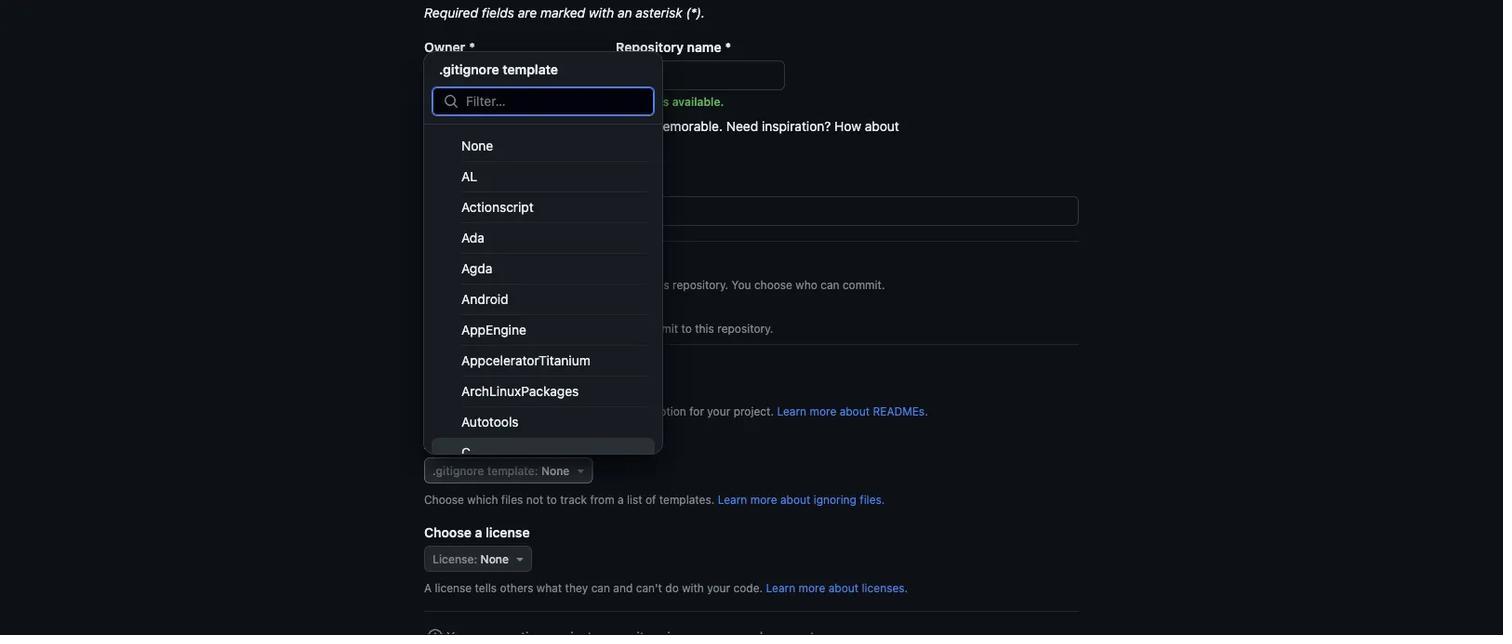 Task type: vqa. For each thing, say whether or not it's contained in the screenshot.
Code link
no



Task type: locate. For each thing, give the bounding box(es) containing it.
and down rep1
[[626, 118, 648, 134]]

to right not
[[547, 493, 557, 506]]

1 horizontal spatial are
[[569, 118, 588, 134]]

license : none
[[433, 553, 509, 566]]

1 vertical spatial repository.
[[718, 322, 774, 335]]

none up the 'track' on the left
[[542, 464, 570, 477]]

*
[[469, 39, 475, 54], [725, 39, 732, 54]]

0 horizontal spatial who
[[548, 322, 570, 335]]

about right 'how'
[[865, 118, 900, 134]]

for
[[690, 405, 704, 418]]

0 horizontal spatial *
[[469, 39, 475, 54]]

is
[[660, 95, 669, 108], [472, 405, 481, 418]]

your inside add a readme file this is where you can write a long description for your project. learn more about readmes.
[[708, 405, 731, 418]]

with left an on the left
[[589, 5, 614, 20]]

are up machine
[[569, 118, 588, 134]]

0 vertical spatial this
[[650, 278, 670, 291]]

2 * from the left
[[725, 39, 732, 54]]

repository
[[461, 118, 522, 134], [506, 362, 571, 377]]

1 vertical spatial license
[[435, 582, 472, 595]]

this right commit
[[695, 322, 715, 335]]

(*).
[[686, 5, 705, 20]]

2 vertical spatial .gitignore
[[433, 464, 484, 477]]

0 horizontal spatial :
[[474, 553, 478, 566]]

choose down private
[[507, 322, 545, 335]]

a left long
[[592, 405, 598, 418]]

this
[[650, 278, 670, 291], [695, 322, 715, 335], [480, 362, 503, 377]]

0 vertical spatial with
[[589, 5, 614, 20]]

repo image
[[454, 263, 476, 285]]

triangle down image left /
[[572, 68, 586, 83]]

:
[[535, 464, 538, 477], [474, 553, 478, 566]]

0 vertical spatial to
[[682, 322, 692, 335]]

1 horizontal spatial who
[[796, 278, 818, 291]]

you
[[732, 278, 751, 291], [484, 322, 503, 335]]

2 vertical spatial more
[[799, 582, 826, 595]]

0 vertical spatial triangle down image
[[572, 68, 586, 83]]

short
[[591, 118, 622, 134]]

choose left commit.
[[755, 278, 793, 291]]

your
[[708, 405, 731, 418], [707, 582, 731, 595]]

description (optional)
[[424, 175, 554, 190]]

can inside private you choose who can see and commit to this repository.
[[573, 322, 592, 335]]

Private radio
[[424, 312, 439, 327]]

who down the
[[548, 322, 570, 335]]

Add a README file checkbox
[[424, 385, 439, 400]]

repository. inside public anyone on the internet can see this repository. you choose who can commit.
[[673, 278, 729, 291]]

1 vertical spatial with
[[682, 582, 704, 595]]

licenses.
[[862, 582, 908, 595]]

commit
[[639, 322, 678, 335]]

0 horizontal spatial to
[[547, 493, 557, 506]]

0 vertical spatial template
[[503, 61, 558, 77]]

this up commit
[[650, 278, 670, 291]]

0 vertical spatial learn
[[777, 405, 807, 418]]

0 vertical spatial repository.
[[673, 278, 729, 291]]

are
[[518, 5, 537, 20], [569, 118, 588, 134]]

with right do
[[682, 582, 704, 595]]

and
[[626, 118, 648, 134], [617, 322, 636, 335], [614, 582, 633, 595]]

great repository names are short and memorable. need inspiration? how about special-computing-machine
[[424, 118, 903, 158]]

repository. up commit
[[673, 278, 729, 291]]

triangle down image up others
[[513, 552, 528, 567]]

learn right project.
[[777, 405, 807, 418]]

repository name *
[[616, 39, 732, 54]]

private
[[484, 302, 528, 318]]

template up template filter text field at the left top of page
[[503, 61, 558, 77]]

are inside great repository names are short and memorable. need inspiration? how about special-computing-machine
[[569, 118, 588, 134]]

.gitignore
[[439, 61, 499, 77], [453, 436, 513, 452], [433, 464, 484, 477]]

and left commit
[[617, 322, 636, 335]]

can left commit.
[[821, 278, 840, 291]]

check circle fill image
[[616, 96, 627, 107]]

more right code.
[[799, 582, 826, 595]]

search image
[[444, 94, 459, 109]]

al
[[462, 169, 477, 184]]

you inside private you choose who can see and commit to this repository.
[[484, 322, 503, 335]]

long
[[602, 405, 624, 418]]

0 vertical spatial your
[[708, 405, 731, 418]]

0 vertical spatial see
[[629, 278, 647, 291]]

see inside public anyone on the internet can see this repository. you choose who can commit.
[[629, 278, 647, 291]]

repository. down public anyone on the internet can see this repository. you choose who can commit.
[[718, 322, 774, 335]]

are right fields
[[518, 5, 537, 20]]

1 horizontal spatial you
[[732, 278, 751, 291]]

triangle down image for choose a license
[[513, 552, 528, 567]]

license
[[433, 553, 474, 566]]

None text field
[[425, 197, 1079, 225]]

is right this
[[472, 405, 481, 418]]

1 vertical spatial :
[[474, 553, 478, 566]]

you
[[519, 405, 538, 418]]

0 horizontal spatial with
[[589, 5, 614, 20]]

archlinuxpackages
[[462, 384, 579, 399]]

you inside public anyone on the internet can see this repository. you choose who can commit.
[[732, 278, 751, 291]]

is right rep1
[[660, 95, 669, 108]]

repository up file
[[506, 362, 571, 377]]

about left ignoring
[[781, 493, 811, 506]]

repository. inside private you choose who can see and commit to this repository.
[[718, 322, 774, 335]]

track
[[560, 493, 587, 506]]

about inside add a readme file this is where you can write a long description for your project. learn more about readmes.
[[840, 405, 870, 418]]

to right commit
[[682, 322, 692, 335]]

more left ignoring
[[751, 493, 777, 506]]

1 vertical spatial who
[[548, 322, 570, 335]]

triangle down image
[[572, 68, 586, 83], [574, 463, 588, 478], [513, 552, 528, 567]]

2 vertical spatial learn
[[766, 582, 796, 595]]

0 vertical spatial who
[[796, 278, 818, 291]]

rep1 is available.
[[631, 95, 724, 108]]

1 vertical spatial triangle down image
[[574, 463, 588, 478]]

1 vertical spatial see
[[595, 322, 614, 335]]

a up license : none
[[475, 525, 482, 540]]

inspiration?
[[762, 118, 831, 134]]

learn
[[777, 405, 807, 418], [718, 493, 748, 506], [766, 582, 796, 595]]

1 vertical spatial your
[[707, 582, 731, 595]]

and left can't
[[614, 582, 633, 595]]

0 vertical spatial you
[[732, 278, 751, 291]]

1 horizontal spatial see
[[629, 278, 647, 291]]

0 vertical spatial none
[[462, 138, 493, 154]]

and inside great repository names are short and memorable. need inspiration? how about special-computing-machine
[[626, 118, 648, 134]]

list
[[627, 493, 643, 506]]

can inside add a readme file this is where you can write a long description for your project. learn more about readmes.
[[541, 405, 560, 418]]

public
[[484, 259, 523, 274]]

template up files
[[487, 464, 535, 477]]

0 vertical spatial choose
[[755, 278, 793, 291]]

none up tells
[[481, 553, 509, 566]]

.gitignore for .gitignore template
[[439, 61, 499, 77]]

learn right templates.
[[718, 493, 748, 506]]

template for .gitignore template
[[503, 61, 558, 77]]

1 vertical spatial choose
[[507, 322, 545, 335]]

private you choose who can see and commit to this repository.
[[484, 302, 774, 335]]

.gitignore down owner *
[[439, 61, 499, 77]]

0 horizontal spatial you
[[484, 322, 503, 335]]

: up not
[[535, 464, 538, 477]]

repository inside great repository names are short and memorable. need inspiration? how about special-computing-machine
[[461, 118, 522, 134]]

they
[[565, 582, 588, 595]]

1 horizontal spatial choose
[[755, 278, 793, 291]]

choose
[[755, 278, 793, 291], [507, 322, 545, 335]]

1 vertical spatial learn
[[718, 493, 748, 506]]

0 horizontal spatial is
[[472, 405, 481, 418]]

0 horizontal spatial are
[[518, 5, 537, 20]]

2 vertical spatial triangle down image
[[513, 552, 528, 567]]

can't
[[636, 582, 663, 595]]

2 vertical spatial none
[[481, 553, 509, 566]]

c
[[462, 445, 471, 461]]

.gitignore down "c"
[[433, 464, 484, 477]]

1 horizontal spatial is
[[660, 95, 669, 108]]

0 vertical spatial and
[[626, 118, 648, 134]]

1 vertical spatial you
[[484, 322, 503, 335]]

0 vertical spatial choose
[[424, 493, 464, 506]]

choose inside private you choose who can see and commit to this repository.
[[507, 322, 545, 335]]

johnsmith43233 button
[[424, 60, 595, 90]]

: down the "choose a license"
[[474, 553, 478, 566]]

commit.
[[843, 278, 885, 291]]

choose for choose a license
[[424, 525, 472, 540]]

2 vertical spatial this
[[480, 362, 503, 377]]

add up this
[[447, 385, 472, 401]]

1 horizontal spatial :
[[535, 464, 538, 477]]

1 horizontal spatial *
[[725, 39, 732, 54]]

do
[[666, 582, 679, 595]]

who
[[796, 278, 818, 291], [548, 322, 570, 335]]

can right they
[[591, 582, 610, 595]]

triangle down image up the 'track' on the left
[[574, 463, 588, 478]]

can
[[607, 278, 626, 291], [821, 278, 840, 291], [573, 322, 592, 335], [541, 405, 560, 418], [591, 582, 610, 595]]

license down files
[[486, 525, 530, 540]]

add left "c"
[[424, 436, 449, 452]]

need
[[727, 118, 759, 134]]

none
[[462, 138, 493, 154], [542, 464, 570, 477], [481, 553, 509, 566]]

triangle down image for add .gitignore
[[574, 463, 588, 478]]

who inside private you choose who can see and commit to this repository.
[[548, 322, 570, 335]]

your left code.
[[707, 582, 731, 595]]

1 vertical spatial choose
[[424, 525, 472, 540]]

can down file
[[541, 405, 560, 418]]

template
[[503, 61, 558, 77], [487, 464, 535, 477]]

1 vertical spatial template
[[487, 464, 535, 477]]

license right "a" on the bottom left of page
[[435, 582, 472, 595]]

2 horizontal spatial this
[[695, 322, 715, 335]]

ignoring
[[814, 493, 857, 506]]

your right for
[[708, 405, 731, 418]]

choose inside public anyone on the internet can see this repository. you choose who can commit.
[[755, 278, 793, 291]]

choose up license
[[424, 525, 472, 540]]

about inside great repository names are short and memorable. need inspiration? how about special-computing-machine
[[865, 118, 900, 134]]

actionscript
[[462, 200, 534, 215]]

0 vertical spatial more
[[810, 405, 837, 418]]

see up private you choose who can see and commit to this repository.
[[629, 278, 647, 291]]

who inside public anyone on the internet can see this repository. you choose who can commit.
[[796, 278, 818, 291]]

1 vertical spatial more
[[751, 493, 777, 506]]

add inside add a readme file this is where you can write a long description for your project. learn more about readmes.
[[447, 385, 472, 401]]

autotools
[[462, 415, 519, 430]]

learn inside add a readme file this is where you can write a long description for your project. learn more about readmes.
[[777, 405, 807, 418]]

0 vertical spatial add
[[447, 385, 472, 401]]

add .gitignore
[[424, 436, 513, 452]]

names
[[525, 118, 565, 134]]

1 vertical spatial .gitignore
[[453, 436, 513, 452]]

lock image
[[454, 306, 476, 329]]

not
[[526, 493, 544, 506]]

great
[[424, 118, 457, 134]]

learn right code.
[[766, 582, 796, 595]]

1 horizontal spatial license
[[486, 525, 530, 540]]

can up the with: in the bottom of the page
[[573, 322, 592, 335]]

choose
[[424, 493, 464, 506], [424, 525, 472, 540]]

about left readmes.
[[840, 405, 870, 418]]

who left commit.
[[796, 278, 818, 291]]

0 horizontal spatial see
[[595, 322, 614, 335]]

johnsmith43233
[[462, 67, 564, 83]]

this up readme
[[480, 362, 503, 377]]

0 horizontal spatial choose
[[507, 322, 545, 335]]

this inside public anyone on the internet can see this repository. you choose who can commit.
[[650, 278, 670, 291]]

none up al at left
[[462, 138, 493, 154]]

2 choose from the top
[[424, 525, 472, 540]]

c option
[[432, 438, 655, 468]]

initialize this repository with:
[[424, 362, 605, 377]]

about left the licenses.
[[829, 582, 859, 595]]

0 vertical spatial .gitignore
[[439, 61, 499, 77]]

1 vertical spatial this
[[695, 322, 715, 335]]

1 vertical spatial are
[[569, 118, 588, 134]]

see
[[629, 278, 647, 291], [595, 322, 614, 335]]

0 horizontal spatial this
[[480, 362, 503, 377]]

1 horizontal spatial to
[[682, 322, 692, 335]]

1 horizontal spatial this
[[650, 278, 670, 291]]

tells
[[475, 582, 497, 595]]

see up the with: in the bottom of the page
[[595, 322, 614, 335]]

anyone
[[484, 278, 523, 291]]

files.
[[860, 493, 885, 506]]

repository up the computing-
[[461, 118, 522, 134]]

sc 9kayk9 0 image
[[428, 630, 443, 636]]

.gitignore down autotools
[[453, 436, 513, 452]]

0 vertical spatial repository
[[461, 118, 522, 134]]

1 vertical spatial add
[[424, 436, 449, 452]]

about
[[865, 118, 900, 134], [840, 405, 870, 418], [781, 493, 811, 506], [829, 582, 859, 595]]

more right project.
[[810, 405, 837, 418]]

* right name
[[725, 39, 732, 54]]

1 choose from the top
[[424, 493, 464, 506]]

1 vertical spatial and
[[617, 322, 636, 335]]

1 vertical spatial is
[[472, 405, 481, 418]]

1 your from the top
[[708, 405, 731, 418]]

1 vertical spatial to
[[547, 493, 557, 506]]

choose left which
[[424, 493, 464, 506]]

* right owner at the left of page
[[469, 39, 475, 54]]



Task type: describe. For each thing, give the bounding box(es) containing it.
rep1
[[631, 95, 657, 108]]

Public radio
[[424, 268, 439, 283]]

add for add .gitignore
[[424, 436, 449, 452]]

0 vertical spatial :
[[535, 464, 538, 477]]

a license tells others what they can and can't do with your code. learn more about licenses.
[[424, 582, 908, 595]]

this
[[447, 405, 469, 418]]

templates.
[[660, 493, 715, 506]]

more inside add a readme file this is where you can write a long description for your project. learn more about readmes.
[[810, 405, 837, 418]]

1 vertical spatial repository
[[506, 362, 571, 377]]

project.
[[734, 405, 774, 418]]

appceleratortitanium
[[462, 353, 591, 368]]

a left "list"
[[618, 493, 624, 506]]

can right internet
[[607, 278, 626, 291]]

add a readme file this is where you can write a long description for your project. learn more about readmes.
[[447, 385, 928, 418]]

1 vertical spatial none
[[542, 464, 570, 477]]

readmes.
[[873, 405, 928, 418]]

asterisk
[[636, 5, 683, 20]]

.gitignore for .gitignore template : none
[[433, 464, 484, 477]]

on
[[526, 278, 539, 291]]

Repository text field
[[617, 61, 785, 89]]

and inside private you choose who can see and commit to this repository.
[[617, 322, 636, 335]]

what
[[537, 582, 562, 595]]

owner
[[424, 39, 466, 54]]

0 vertical spatial license
[[486, 525, 530, 540]]

ada
[[462, 230, 485, 246]]

code.
[[734, 582, 763, 595]]

name
[[687, 39, 722, 54]]

fields
[[482, 5, 515, 20]]

where
[[484, 405, 516, 418]]

special-computing-machine button
[[424, 136, 603, 166]]

write
[[563, 405, 589, 418]]

agda
[[462, 261, 493, 276]]

of
[[646, 493, 656, 506]]

special-
[[425, 143, 476, 158]]

(optional)
[[500, 177, 554, 190]]

required fields are marked with an asterisk (*).
[[424, 5, 705, 20]]

internet
[[563, 278, 604, 291]]

a
[[424, 582, 432, 595]]

an
[[618, 5, 632, 20]]

readme
[[486, 385, 540, 401]]

learn more about ignoring files. link
[[718, 493, 885, 506]]

this inside private you choose who can see and commit to this repository.
[[695, 322, 715, 335]]

1 horizontal spatial with
[[682, 582, 704, 595]]

choose a license
[[424, 525, 530, 540]]

0 horizontal spatial license
[[435, 582, 472, 595]]

learn more about readmes. link
[[777, 405, 928, 418]]

a up autotools
[[475, 385, 482, 401]]

template for .gitignore template : none
[[487, 464, 535, 477]]

2 vertical spatial and
[[614, 582, 633, 595]]

the
[[542, 278, 559, 291]]

android
[[462, 292, 509, 307]]

add for add a readme file this is where you can write a long description for your project. learn more about readmes.
[[447, 385, 472, 401]]

owner *
[[424, 39, 475, 54]]

file
[[544, 385, 563, 401]]

to inside private you choose who can see and commit to this repository.
[[682, 322, 692, 335]]

which
[[467, 493, 498, 506]]

available.
[[672, 95, 724, 108]]

others
[[500, 582, 534, 595]]

initialize
[[424, 362, 476, 377]]

/
[[602, 60, 609, 87]]

computing-
[[476, 143, 549, 158]]

0 vertical spatial is
[[660, 95, 669, 108]]

repository
[[616, 39, 684, 54]]

Template filter text field
[[466, 87, 654, 115]]

with:
[[574, 362, 605, 377]]

files
[[501, 493, 523, 506]]

0 vertical spatial are
[[518, 5, 537, 20]]

choose for choose which files not to track from a list of templates. learn more about ignoring files.
[[424, 493, 464, 506]]

from
[[590, 493, 615, 506]]

triangle down image inside johnsmith43233 popup button
[[572, 68, 586, 83]]

description
[[628, 405, 687, 418]]

marked
[[541, 5, 585, 20]]

description
[[424, 175, 497, 190]]

choose which files not to track from a list of templates. learn more about ignoring files.
[[424, 493, 885, 506]]

2 your from the top
[[707, 582, 731, 595]]

1 * from the left
[[469, 39, 475, 54]]

required
[[424, 5, 478, 20]]

learn more about licenses. link
[[766, 582, 908, 595]]

see inside private you choose who can see and commit to this repository.
[[595, 322, 614, 335]]

machine
[[549, 143, 602, 158]]

.gitignore template
[[439, 61, 558, 77]]

is inside add a readme file this is where you can write a long description for your project. learn more about readmes.
[[472, 405, 481, 418]]

public anyone on the internet can see this repository. you choose who can commit.
[[484, 259, 885, 291]]

appengine
[[462, 322, 527, 338]]

how
[[835, 118, 862, 134]]

.gitignore template : none
[[433, 464, 570, 477]]

memorable.
[[652, 118, 723, 134]]



